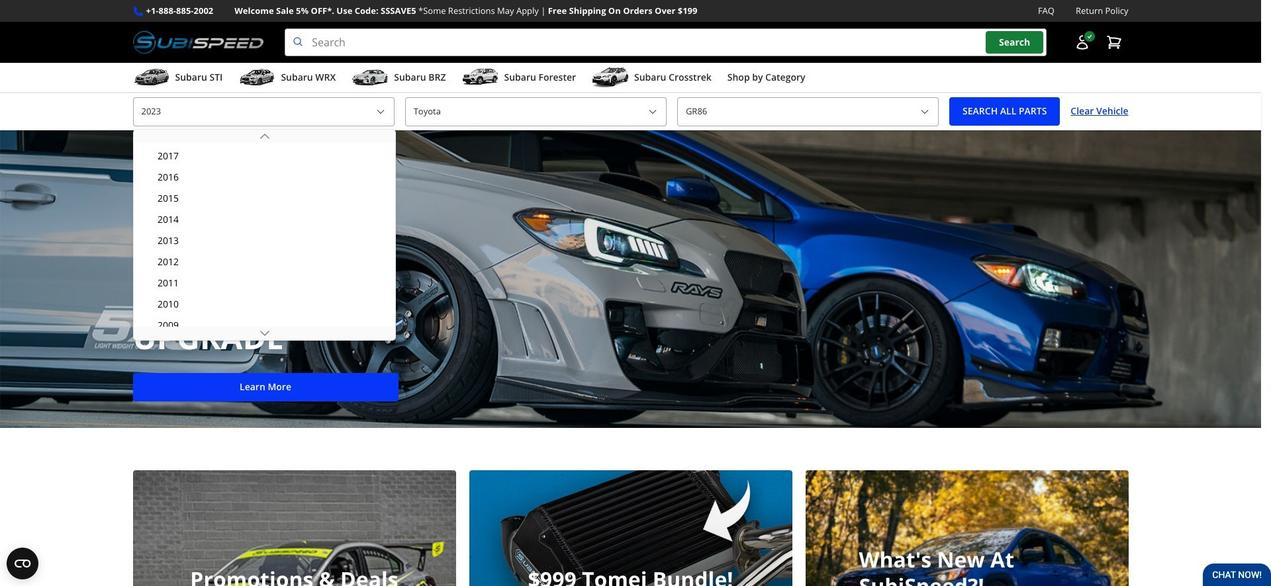 Task type: describe. For each thing, give the bounding box(es) containing it.
search input field
[[285, 29, 1047, 56]]

2 option from the top
[[136, 315, 393, 336]]

1 option from the top
[[136, 124, 393, 146]]



Task type: vqa. For each thing, say whether or not it's contained in the screenshot.
Shop within the 'dropdown button'
no



Task type: locate. For each thing, give the bounding box(es) containing it.
option
[[136, 124, 393, 146], [136, 315, 393, 336]]

list box
[[133, 124, 396, 341]]

1 vertical spatial option
[[136, 315, 393, 336]]

open widget image
[[7, 548, 38, 580]]

0 vertical spatial option
[[136, 124, 393, 146]]



